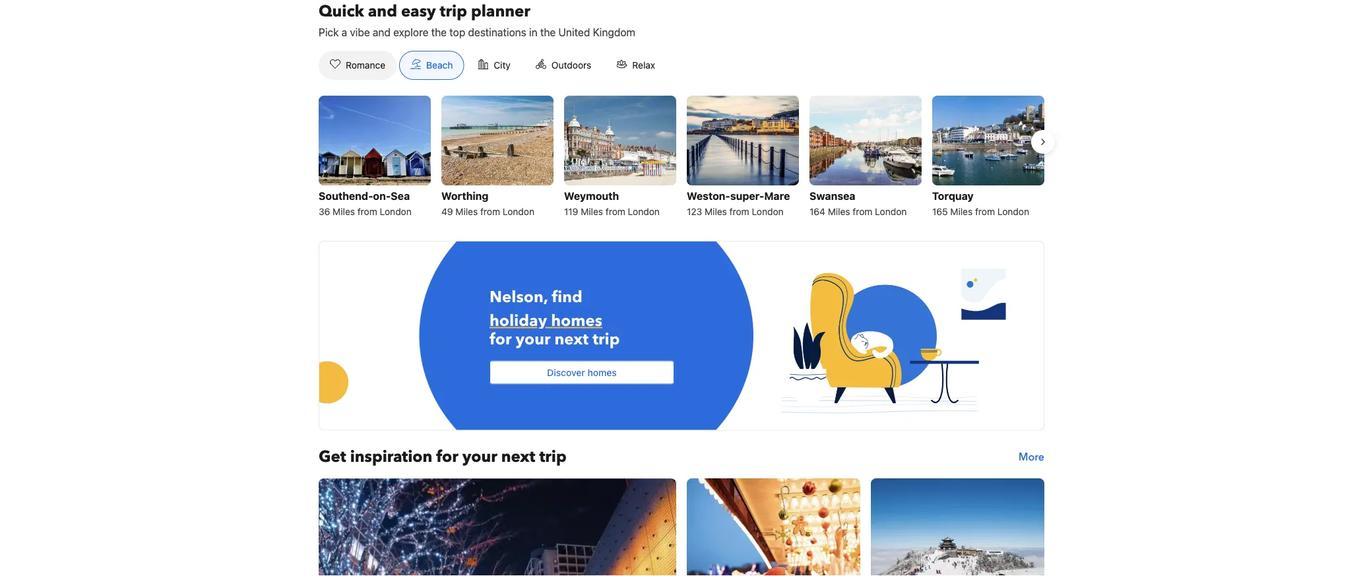 Task type: locate. For each thing, give the bounding box(es) containing it.
london for weymouth
[[628, 206, 660, 217]]

2 miles from the left
[[456, 206, 478, 217]]

and right vibe
[[373, 26, 391, 39]]

romance button
[[319, 51, 397, 80]]

trip for easy
[[440, 0, 467, 22]]

miles
[[333, 206, 355, 217], [456, 206, 478, 217], [581, 206, 603, 217], [705, 206, 727, 217], [828, 206, 850, 217], [951, 206, 973, 217]]

worthing 49 miles from london
[[442, 190, 535, 217]]

homes down find
[[551, 309, 603, 330]]

0 horizontal spatial next
[[501, 446, 536, 468]]

5 from from the left
[[853, 206, 873, 217]]

from inside worthing 49 miles from london
[[480, 206, 500, 217]]

on-
[[373, 190, 391, 202]]

0 vertical spatial your
[[516, 329, 551, 351]]

region
[[308, 90, 1055, 225]]

164
[[810, 206, 826, 217]]

united
[[559, 26, 590, 39]]

49
[[442, 206, 453, 217]]

london
[[380, 206, 412, 217], [503, 206, 535, 217], [628, 206, 660, 217], [752, 206, 784, 217], [875, 206, 907, 217], [998, 206, 1030, 217]]

3 miles from the left
[[581, 206, 603, 217]]

miles down swansea
[[828, 206, 850, 217]]

0 vertical spatial trip
[[440, 0, 467, 22]]

2 horizontal spatial trip
[[593, 329, 620, 351]]

weston-
[[687, 190, 731, 202]]

2 vertical spatial trip
[[539, 446, 567, 468]]

miles down southend-
[[333, 206, 355, 217]]

miles inside worthing 49 miles from london
[[456, 206, 478, 217]]

0 vertical spatial next
[[555, 329, 589, 351]]

miles inside southend-on-sea 36 miles from london
[[333, 206, 355, 217]]

tab list containing romance
[[308, 51, 677, 81]]

from down swansea
[[853, 206, 873, 217]]

1 the from the left
[[431, 26, 447, 39]]

your
[[516, 329, 551, 351], [462, 446, 497, 468]]

from
[[358, 206, 377, 217], [480, 206, 500, 217], [606, 206, 626, 217], [730, 206, 750, 217], [853, 206, 873, 217], [975, 206, 995, 217]]

from down super-
[[730, 206, 750, 217]]

weymouth
[[564, 190, 619, 202]]

homes for discover homes
[[588, 367, 617, 378]]

1 vertical spatial next
[[501, 446, 536, 468]]

from for weymouth
[[606, 206, 626, 217]]

2 london from the left
[[503, 206, 535, 217]]

6 miles from the left
[[951, 206, 973, 217]]

0 horizontal spatial the
[[431, 26, 447, 39]]

miles for swansea
[[828, 206, 850, 217]]

0 horizontal spatial your
[[462, 446, 497, 468]]

london inside the torquay 165 miles from london
[[998, 206, 1030, 217]]

next
[[555, 329, 589, 351], [501, 446, 536, 468]]

from down on-
[[358, 206, 377, 217]]

from inside swansea 164 miles from london
[[853, 206, 873, 217]]

miles for worthing
[[456, 206, 478, 217]]

0 vertical spatial homes
[[551, 309, 603, 330]]

nelson, find
[[490, 287, 583, 308]]

kingdom
[[593, 26, 636, 39]]

london inside swansea 164 miles from london
[[875, 206, 907, 217]]

miles inside swansea 164 miles from london
[[828, 206, 850, 217]]

from for torquay
[[975, 206, 995, 217]]

1 london from the left
[[380, 206, 412, 217]]

city
[[494, 60, 511, 71]]

1 vertical spatial your
[[462, 446, 497, 468]]

london inside weymouth 119 miles from london
[[628, 206, 660, 217]]

destinations
[[468, 26, 527, 39]]

1 from from the left
[[358, 206, 377, 217]]

1 vertical spatial for
[[436, 446, 458, 468]]

1 miles from the left
[[333, 206, 355, 217]]

from inside 'weston-super-mare 123 miles from london'
[[730, 206, 750, 217]]

1 vertical spatial trip
[[593, 329, 620, 351]]

london for swansea
[[875, 206, 907, 217]]

southend-on-sea 36 miles from london
[[319, 190, 412, 217]]

from inside weymouth 119 miles from london
[[606, 206, 626, 217]]

inspiration
[[350, 446, 432, 468]]

tab list
[[308, 51, 677, 81]]

in
[[529, 26, 538, 39]]

trip
[[440, 0, 467, 22], [593, 329, 620, 351], [539, 446, 567, 468]]

5 london from the left
[[875, 206, 907, 217]]

london for worthing
[[503, 206, 535, 217]]

miles inside weymouth 119 miles from london
[[581, 206, 603, 217]]

for down nelson,
[[490, 329, 512, 351]]

miles for torquay
[[951, 206, 973, 217]]

planner
[[471, 0, 531, 22]]

6 from from the left
[[975, 206, 995, 217]]

the
[[431, 26, 447, 39], [540, 26, 556, 39]]

6 london from the left
[[998, 206, 1030, 217]]

miles down weymouth at the top of page
[[581, 206, 603, 217]]

miles for weymouth
[[581, 206, 603, 217]]

3 from from the left
[[606, 206, 626, 217]]

easy
[[401, 0, 436, 22]]

and up vibe
[[368, 0, 397, 22]]

torquay 165 miles from london
[[933, 190, 1030, 217]]

from for worthing
[[480, 206, 500, 217]]

miles inside 'weston-super-mare 123 miles from london'
[[705, 206, 727, 217]]

miles down weston- at the top right
[[705, 206, 727, 217]]

worthing
[[442, 190, 489, 202]]

4 miles from the left
[[705, 206, 727, 217]]

top
[[450, 26, 465, 39]]

from inside the torquay 165 miles from london
[[975, 206, 995, 217]]

london inside worthing 49 miles from london
[[503, 206, 535, 217]]

miles down torquay
[[951, 206, 973, 217]]

more
[[1019, 450, 1045, 464]]

region containing southend-on-sea
[[308, 90, 1055, 225]]

4 london from the left
[[752, 206, 784, 217]]

0 horizontal spatial trip
[[440, 0, 467, 22]]

3 london from the left
[[628, 206, 660, 217]]

the left top
[[431, 26, 447, 39]]

1 vertical spatial homes
[[588, 367, 617, 378]]

from down weymouth at the top of page
[[606, 206, 626, 217]]

from right the 165 in the right top of the page
[[975, 206, 995, 217]]

1 horizontal spatial the
[[540, 26, 556, 39]]

southend-
[[319, 190, 373, 202]]

discover homes
[[547, 367, 617, 378]]

4 from from the left
[[730, 206, 750, 217]]

from down worthing
[[480, 206, 500, 217]]

165
[[933, 206, 948, 217]]

0 horizontal spatial for
[[436, 446, 458, 468]]

relax
[[633, 60, 655, 71]]

trip inside the quick and easy trip planner pick a vibe and explore the top destinations in the united kingdom
[[440, 0, 467, 22]]

city button
[[467, 51, 522, 80]]

for right inspiration
[[436, 446, 458, 468]]

london inside 'weston-super-mare 123 miles from london'
[[752, 206, 784, 217]]

miles inside the torquay 165 miles from london
[[951, 206, 973, 217]]

the right in
[[540, 26, 556, 39]]

homes right discover
[[588, 367, 617, 378]]

2 from from the left
[[480, 206, 500, 217]]

for
[[490, 329, 512, 351], [436, 446, 458, 468]]

1 horizontal spatial trip
[[539, 446, 567, 468]]

holiday
[[490, 309, 547, 330]]

and
[[368, 0, 397, 22], [373, 26, 391, 39]]

0 vertical spatial for
[[490, 329, 512, 351]]

5 miles from the left
[[828, 206, 850, 217]]

miles down worthing
[[456, 206, 478, 217]]

1 horizontal spatial for
[[490, 329, 512, 351]]

homes
[[551, 309, 603, 330], [588, 367, 617, 378]]



Task type: describe. For each thing, give the bounding box(es) containing it.
explore
[[393, 26, 429, 39]]

vibe
[[350, 26, 370, 39]]

36
[[319, 206, 330, 217]]

1 horizontal spatial next
[[555, 329, 589, 351]]

discover
[[547, 367, 585, 378]]

weymouth 119 miles from london
[[564, 190, 660, 217]]

a
[[342, 26, 347, 39]]

relax button
[[605, 51, 667, 80]]

6 magical christmas experiences in london image
[[687, 478, 861, 576]]

torquay
[[933, 190, 974, 202]]

from inside southend-on-sea 36 miles from london
[[358, 206, 377, 217]]

super-
[[731, 190, 765, 202]]

find
[[552, 287, 583, 308]]

london for torquay
[[998, 206, 1030, 217]]

trip for next
[[593, 329, 620, 351]]

outdoors button
[[525, 51, 603, 80]]

1 horizontal spatial your
[[516, 329, 551, 351]]

beach button
[[399, 51, 464, 80]]

quick
[[319, 0, 364, 22]]

123
[[687, 206, 702, 217]]

pick
[[319, 26, 339, 39]]

outdoors
[[552, 60, 592, 71]]

romance
[[346, 60, 385, 71]]

quick and easy trip planner pick a vibe and explore the top destinations in the united kingdom
[[319, 0, 636, 39]]

get
[[319, 446, 346, 468]]

from for swansea
[[853, 206, 873, 217]]

top 5 places for winter sports in south korea image
[[871, 478, 1045, 576]]

sea
[[391, 190, 410, 202]]

mare
[[764, 190, 790, 202]]

119
[[564, 206, 578, 217]]

homes for holiday homes
[[551, 309, 603, 330]]

swansea 164 miles from london
[[810, 190, 907, 217]]

for your next trip
[[490, 329, 620, 351]]

get inspiration for your next trip
[[319, 446, 567, 468]]

holiday homes
[[490, 309, 603, 330]]

london inside southend-on-sea 36 miles from london
[[380, 206, 412, 217]]

swansea
[[810, 190, 856, 202]]

0 vertical spatial and
[[368, 0, 397, 22]]

weston-super-mare 123 miles from london
[[687, 190, 790, 217]]

2 the from the left
[[540, 26, 556, 39]]

nelson,
[[490, 287, 548, 308]]

beach
[[426, 60, 453, 71]]

more link
[[1019, 446, 1045, 468]]

1 vertical spatial and
[[373, 26, 391, 39]]



Task type: vqa. For each thing, say whether or not it's contained in the screenshot.
3.6 mi
no



